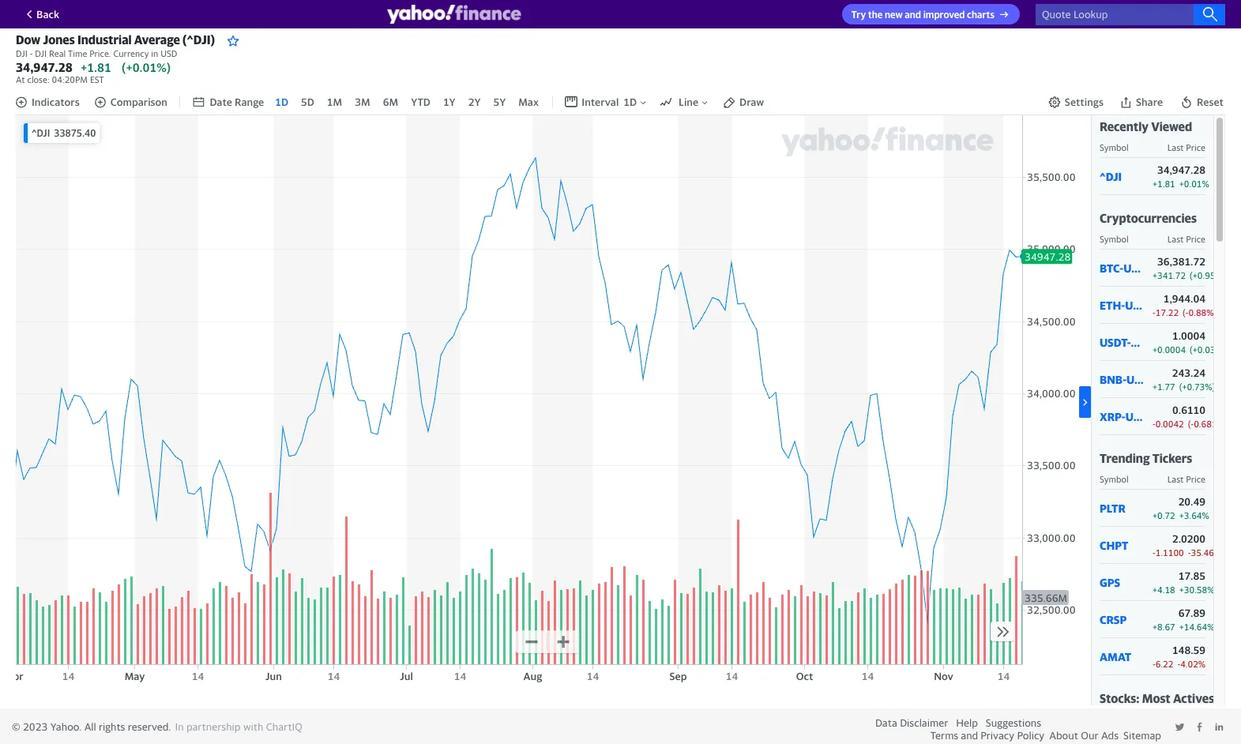 Task type: describe. For each thing, give the bounding box(es) containing it.
share button
[[1118, 94, 1165, 110]]

disclaimer
[[900, 717, 948, 729]]

last price for trending tickers
[[1167, 474, 1206, 484]]

last price for cryptocurrencies
[[1167, 234, 1206, 244]]

max button
[[517, 94, 540, 110]]

cryptocurrencies link
[[1100, 211, 1197, 225]]

gps link
[[1100, 576, 1145, 589]]

stocks: most actives link
[[1100, 691, 1214, 706]]

date range button
[[192, 96, 264, 108]]

2.0200 -1.1100 -35.46%
[[1153, 533, 1221, 558]]

2 1d from the left
[[624, 96, 637, 108]]

2y
[[468, 96, 481, 108]]

chpt
[[1100, 538, 1129, 552]]

- for 148.59
[[1153, 659, 1156, 669]]

34,947.28 for 34,947.28 +1.81
[[16, 60, 73, 74]]

draw button
[[721, 94, 766, 110]]

improved
[[923, 9, 965, 21]]

privacy
[[981, 729, 1014, 742]]

follow on facebook image
[[1194, 722, 1205, 732]]

2.0200
[[1172, 533, 1206, 545]]

crsp link
[[1100, 613, 1145, 626]]

(+0.95%)
[[1190, 270, 1226, 281]]

rights
[[99, 720, 125, 733]]

show more image
[[1079, 396, 1091, 408]]

date range
[[210, 96, 264, 108]]

right column element
[[1091, 115, 1236, 744]]

terms link
[[930, 729, 958, 742]]

crsp
[[1100, 613, 1127, 626]]

5y button
[[492, 94, 507, 110]]

price for cryptocurrencies
[[1186, 234, 1206, 244]]

- right 6.22
[[1177, 659, 1180, 669]]

symbol for recently viewed
[[1100, 142, 1129, 153]]

stocks:
[[1100, 691, 1140, 706]]

(+0.73%)
[[1179, 382, 1215, 392]]

xrp-usd link
[[1100, 410, 1147, 423]]

Quote Lookup text field
[[1036, 4, 1225, 25]]

0.6110
[[1172, 404, 1206, 416]]

btc-usd
[[1100, 261, 1145, 275]]

follow on linkedin image
[[1214, 722, 1225, 732]]

148.59
[[1172, 644, 1206, 657]]

3m
[[355, 96, 370, 108]]

and inside data disclaimer help suggestions terms and privacy policy about our ads sitemap
[[961, 729, 978, 742]]

price for recently viewed
[[1186, 142, 1206, 153]]

trending
[[1100, 451, 1150, 465]]

terms
[[930, 729, 958, 742]]

xrp-
[[1100, 410, 1126, 423]]

^dji for ^dji
[[1100, 170, 1122, 183]]

+30.58%
[[1179, 585, 1215, 595]]

last for cryptocurrencies
[[1167, 234, 1184, 244]]

0.88%)
[[1189, 307, 1217, 318]]

reset
[[1197, 96, 1224, 108]]

36,381.72
[[1157, 255, 1206, 268]]

last price for recently viewed
[[1167, 142, 1206, 153]]

- for 1,944.04
[[1153, 307, 1156, 318]]

eth-usd
[[1100, 298, 1147, 312]]

nav element
[[192, 94, 540, 110]]

6m button
[[381, 94, 400, 110]]

+8.67
[[1153, 622, 1175, 632]]

usd for eth-
[[1125, 298, 1147, 312]]

currency
[[113, 48, 149, 59]]

0.6817%)
[[1194, 419, 1233, 429]]

reset button
[[1179, 94, 1225, 110]]

+341.72
[[1153, 270, 1186, 281]]

yahoo.
[[50, 720, 82, 733]]

3m button
[[353, 94, 372, 110]]

at
[[16, 74, 25, 85]]

share
[[1136, 96, 1163, 108]]

industrial
[[77, 32, 132, 47]]

try the new and improved charts button
[[842, 4, 1020, 25]]

eth-
[[1100, 298, 1125, 312]]

close:
[[27, 74, 50, 85]]

real
[[49, 48, 66, 59]]

33875.40
[[54, 127, 96, 139]]

yahoo finance logo image
[[387, 5, 521, 24]]

dow jones industrial average (^dji)
[[16, 32, 215, 47]]

amat
[[1100, 650, 1131, 663]]

+4.18
[[1153, 585, 1175, 595]]

1y
[[443, 96, 456, 108]]

draw
[[740, 96, 764, 108]]

suggestions
[[986, 717, 1041, 729]]

67.89
[[1178, 607, 1206, 619]]

1.0004
[[1172, 330, 1206, 342]]

help
[[956, 717, 978, 729]]

148.59 -6.22 -4.02%
[[1153, 644, 1206, 669]]

help link
[[956, 717, 978, 729]]

interval 1d
[[582, 96, 637, 108]]

^dji for ^dji 33875.40
[[32, 127, 50, 139]]

interval
[[582, 96, 619, 108]]

data disclaimer help suggestions terms and privacy policy about our ads sitemap
[[875, 717, 1161, 742]]

usd for usdt-
[[1131, 335, 1153, 349]]

17.85
[[1178, 570, 1206, 582]]

5y
[[493, 96, 506, 108]]

settings
[[1065, 96, 1104, 108]]

1,944.04
[[1163, 292, 1206, 305]]

1d inside button
[[275, 96, 288, 108]]

recently
[[1100, 119, 1149, 134]]

ads
[[1101, 729, 1119, 742]]

symbol for cryptocurrencies
[[1100, 234, 1129, 244]]

1m
[[327, 96, 342, 108]]

data disclaimer link
[[875, 717, 948, 729]]

price for trending tickers
[[1186, 474, 1206, 484]]

data
[[875, 717, 897, 729]]

line button
[[660, 96, 710, 108]]

35.46%
[[1191, 548, 1221, 558]]



Task type: locate. For each thing, give the bounding box(es) containing it.
(^dji)
[[183, 32, 215, 47]]

search image
[[1202, 6, 1218, 22]]

0 horizontal spatial and
[[905, 9, 921, 21]]

- right eth-usd
[[1153, 307, 1156, 318]]

and right the new at the right top of the page
[[905, 9, 921, 21]]

+14.64%
[[1179, 622, 1215, 632]]

follow on twitter image
[[1175, 722, 1185, 732]]

price up the "36,381.72"
[[1186, 234, 1206, 244]]

comparison button
[[94, 96, 167, 108]]

stocks: most actives
[[1100, 691, 1214, 706]]

line
[[679, 96, 698, 108]]

+0.01%
[[1179, 179, 1209, 189]]

0 vertical spatial and
[[905, 9, 921, 21]]

3 price from the top
[[1186, 474, 1206, 484]]

0 vertical spatial symbol
[[1100, 142, 1129, 153]]

chart toolbar toolbar
[[15, 88, 1225, 115]]

1 vertical spatial +1.81
[[1153, 179, 1175, 189]]

6.22
[[1156, 659, 1174, 669]]

1 horizontal spatial ^dji
[[1100, 170, 1122, 183]]

2 dji from the left
[[35, 48, 47, 59]]

3 symbol from the top
[[1100, 474, 1129, 484]]

-
[[30, 48, 33, 59], [1153, 307, 1156, 318], [1153, 419, 1156, 429], [1153, 548, 1156, 558], [1188, 548, 1191, 558], [1153, 659, 1156, 669], [1177, 659, 1180, 669]]

17.85 +4.18 +30.58%
[[1153, 570, 1215, 595]]

policy
[[1017, 729, 1045, 742]]

dji down dow
[[16, 48, 28, 59]]

reserved.
[[128, 720, 171, 733]]

last down tickers
[[1167, 474, 1184, 484]]

and inside try the new and improved charts button
[[905, 9, 921, 21]]

(- inside 0.6110 -0.0042 (-0.6817%)
[[1188, 419, 1194, 429]]

©
[[12, 720, 20, 733]]

1 horizontal spatial 34,947.28
[[1157, 164, 1206, 176]]

1 vertical spatial last
[[1167, 234, 1184, 244]]

price down viewed
[[1186, 142, 1206, 153]]

+1.81 down dji - dji real time price. currency in usd
[[81, 60, 111, 74]]

+0.0004
[[1153, 345, 1186, 355]]

back
[[36, 8, 59, 20]]

symbol down 'trending'
[[1100, 474, 1129, 484]]

3 last from the top
[[1167, 474, 1184, 484]]

bnb-usd link
[[1100, 373, 1148, 386]]

with
[[243, 720, 263, 733]]

34,947.28 +1.81
[[16, 60, 111, 74]]

dji left real
[[35, 48, 47, 59]]

2 symbol from the top
[[1100, 234, 1129, 244]]

34,947.28 for 34,947.28 +1.81 +0.01%
[[1157, 164, 1206, 176]]

average
[[134, 32, 180, 47]]

34,947.28 up +0.01%
[[1157, 164, 1206, 176]]

(- for eth-usd
[[1183, 307, 1189, 318]]

recently viewed link
[[1100, 119, 1192, 134]]

0 vertical spatial ^dji
[[32, 127, 50, 139]]

0 vertical spatial +1.81
[[81, 60, 111, 74]]

2 price from the top
[[1186, 234, 1206, 244]]

2 last from the top
[[1167, 234, 1184, 244]]

1 price from the top
[[1186, 142, 1206, 153]]

- inside 0.6110 -0.0042 (-0.6817%)
[[1153, 419, 1156, 429]]

0 horizontal spatial +1.81
[[81, 60, 111, 74]]

2 vertical spatial symbol
[[1100, 474, 1129, 484]]

range
[[235, 96, 264, 108]]

gps
[[1100, 576, 1120, 589]]

1 horizontal spatial +1.81
[[1153, 179, 1175, 189]]

5d
[[301, 96, 314, 108]]

67.89 +8.67 +14.64%
[[1153, 607, 1215, 632]]

1 vertical spatial (-
[[1188, 419, 1194, 429]]

in
[[151, 48, 158, 59]]

max
[[518, 96, 539, 108]]

last price up 20.49 on the bottom right
[[1167, 474, 1206, 484]]

xrp-usd
[[1100, 410, 1147, 423]]

+3.64%
[[1179, 510, 1209, 521]]

ytd
[[411, 96, 431, 108]]

in
[[175, 720, 184, 733]]

1 vertical spatial price
[[1186, 234, 1206, 244]]

the
[[868, 9, 883, 21]]

1 vertical spatial and
[[961, 729, 978, 742]]

1 dji from the left
[[16, 48, 28, 59]]

20.49 +0.72 +3.64%
[[1153, 495, 1209, 521]]

tickers
[[1152, 451, 1192, 465]]

3 last price from the top
[[1167, 474, 1206, 484]]

0 horizontal spatial ^dji
[[32, 127, 50, 139]]

1d left 5d button
[[275, 96, 288, 108]]

- for 0.6110
[[1153, 419, 1156, 429]]

last for recently viewed
[[1167, 142, 1184, 153]]

- down dow
[[30, 48, 33, 59]]

usdt-usd
[[1100, 335, 1153, 349]]

viewed
[[1151, 119, 1192, 134]]

1 symbol from the top
[[1100, 142, 1129, 153]]

34,947.28 inside 34,947.28 +1.81 +0.01%
[[1157, 164, 1206, 176]]

recently viewed
[[1100, 119, 1192, 134]]

(- inside 1,944.04 -17.22 (-0.88%)
[[1183, 307, 1189, 318]]

price
[[1186, 142, 1206, 153], [1186, 234, 1206, 244], [1186, 474, 1206, 484]]

(- down "1,944.04"
[[1183, 307, 1189, 318]]

2023
[[23, 720, 48, 733]]

1 vertical spatial 34,947.28
[[1157, 164, 1206, 176]]

34,947.28 down real
[[16, 60, 73, 74]]

new
[[885, 9, 903, 21]]

- for dji
[[30, 48, 33, 59]]

0 vertical spatial 34,947.28
[[16, 60, 73, 74]]

1 vertical spatial last price
[[1167, 234, 1206, 244]]

symbol
[[1100, 142, 1129, 153], [1100, 234, 1129, 244], [1100, 474, 1129, 484]]

symbol for trending tickers
[[1100, 474, 1129, 484]]

(- for xrp-usd
[[1188, 419, 1194, 429]]

4.02%
[[1180, 659, 1206, 669]]

0 horizontal spatial dji
[[16, 48, 28, 59]]

about
[[1049, 729, 1078, 742]]

dow
[[16, 32, 40, 47]]

1d right "interval"
[[624, 96, 637, 108]]

- right the chpt link on the bottom right of the page
[[1153, 548, 1156, 558]]

243.24 +1.77 (+0.73%)
[[1153, 367, 1215, 392]]

usdt-
[[1100, 335, 1131, 349]]

and right the terms at the bottom right of page
[[961, 729, 978, 742]]

dji
[[16, 48, 28, 59], [35, 48, 47, 59]]

^dji
[[32, 127, 50, 139], [1100, 170, 1122, 183]]

1 vertical spatial symbol
[[1100, 234, 1129, 244]]

1 horizontal spatial and
[[961, 729, 978, 742]]

symbol down recently
[[1100, 142, 1129, 153]]

6m
[[383, 96, 398, 108]]

^dji inside right column element
[[1100, 170, 1122, 183]]

+1.81 left +0.01%
[[1153, 179, 1175, 189]]

last price up the "36,381.72"
[[1167, 234, 1206, 244]]

^dji down "indicators" button
[[32, 127, 50, 139]]

0 horizontal spatial 34,947.28
[[16, 60, 73, 74]]

actives
[[1173, 691, 1214, 706]]

last for trending tickers
[[1167, 474, 1184, 484]]

1 1d from the left
[[275, 96, 288, 108]]

price up 20.49 on the bottom right
[[1186, 474, 1206, 484]]

+1.81 for 34,947.28 +1.81
[[81, 60, 111, 74]]

^dji down recently
[[1100, 170, 1122, 183]]

trending tickers link
[[1100, 451, 1192, 465]]

back button
[[16, 5, 66, 24]]

2 vertical spatial last price
[[1167, 474, 1206, 484]]

1 vertical spatial ^dji
[[1100, 170, 1122, 183]]

+1.81 for 34,947.28 +1.81 +0.01%
[[1153, 179, 1175, 189]]

1 horizontal spatial dji
[[35, 48, 47, 59]]

usd for bnb-
[[1127, 373, 1148, 386]]

pltr
[[1100, 501, 1126, 515]]

2 vertical spatial price
[[1186, 474, 1206, 484]]

last down viewed
[[1167, 142, 1184, 153]]

243.24
[[1172, 367, 1206, 379]]

last price down viewed
[[1167, 142, 1206, 153]]

0 vertical spatial price
[[1186, 142, 1206, 153]]

ytd button
[[409, 94, 432, 110]]

- inside 1,944.04 -17.22 (-0.88%)
[[1153, 307, 1156, 318]]

(+0.01%)
[[122, 60, 171, 74]]

(- down 0.6110
[[1188, 419, 1194, 429]]

2 vertical spatial last
[[1167, 474, 1184, 484]]

most
[[1142, 691, 1171, 706]]

symbol up btc-
[[1100, 234, 1129, 244]]

0 horizontal spatial 1d
[[275, 96, 288, 108]]

0 vertical spatial last price
[[1167, 142, 1206, 153]]

amat link
[[1100, 650, 1145, 663]]

1 horizontal spatial 1d
[[624, 96, 637, 108]]

- for 2.0200
[[1153, 548, 1156, 558]]

0 vertical spatial (-
[[1183, 307, 1189, 318]]

1 last price from the top
[[1167, 142, 1206, 153]]

1 last from the top
[[1167, 142, 1184, 153]]

- right xrp-usd
[[1153, 419, 1156, 429]]

- down 2.0200
[[1188, 548, 1191, 558]]

1y button
[[442, 94, 457, 110]]

all
[[84, 720, 96, 733]]

try the new and improved charts
[[851, 9, 995, 21]]

sitemap link
[[1123, 729, 1161, 742]]

last up the "36,381.72"
[[1167, 234, 1184, 244]]

usd for btc-
[[1123, 261, 1145, 275]]

last price
[[1167, 142, 1206, 153], [1167, 234, 1206, 244], [1167, 474, 1206, 484]]

- right amat link
[[1153, 659, 1156, 669]]

est
[[90, 74, 104, 85]]

2 last price from the top
[[1167, 234, 1206, 244]]

indicators button
[[15, 96, 80, 108]]

+0.72
[[1153, 510, 1175, 521]]

^dji 33875.40
[[32, 127, 96, 139]]

usd for xrp-
[[1126, 410, 1147, 423]]

34,947.28 +1.81 +0.01%
[[1153, 164, 1209, 189]]

0 vertical spatial last
[[1167, 142, 1184, 153]]

+1.81 inside 34,947.28 +1.81 +0.01%
[[1153, 179, 1175, 189]]

pltr link
[[1100, 501, 1145, 515]]

price.
[[89, 48, 111, 59]]

0.6110 -0.0042 (-0.6817%)
[[1153, 404, 1233, 429]]



Task type: vqa. For each thing, say whether or not it's contained in the screenshot.
9/18
no



